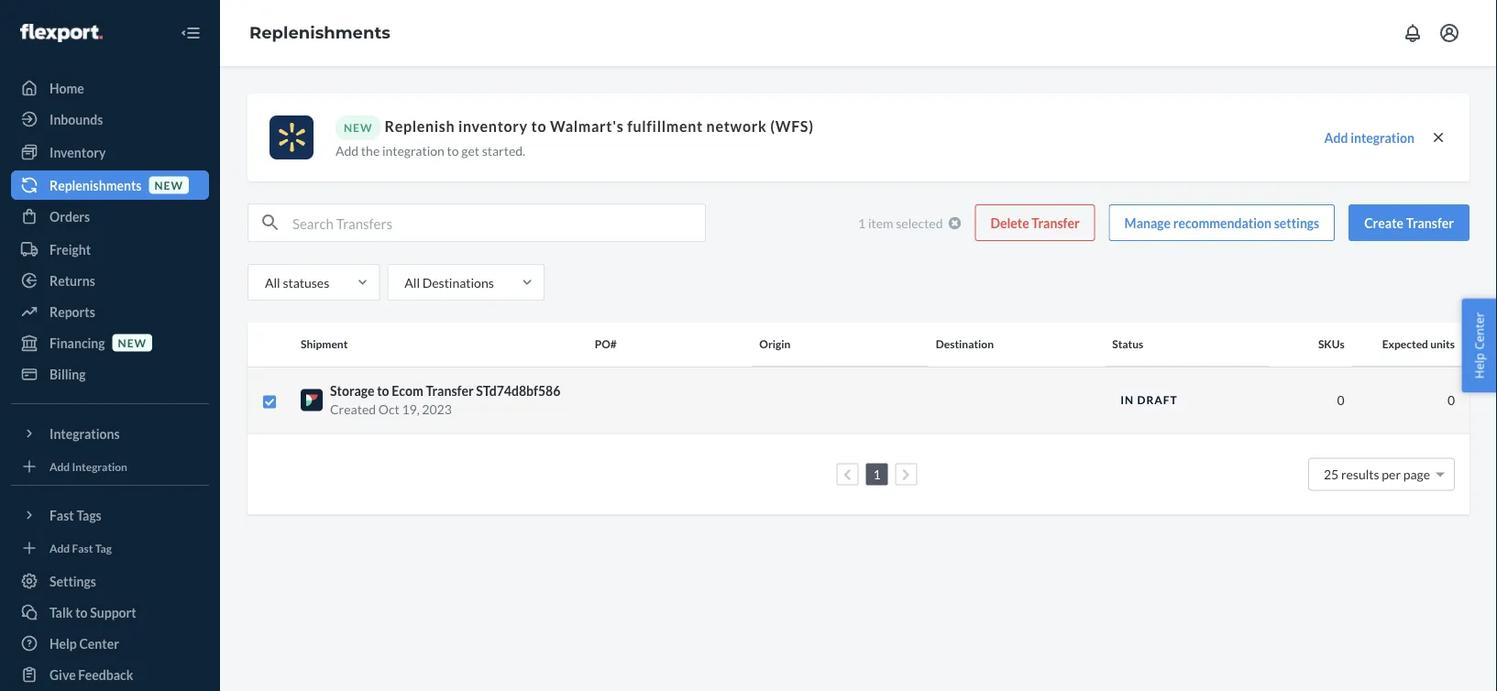 Task type: describe. For each thing, give the bounding box(es) containing it.
orders
[[50, 209, 90, 224]]

talk to support
[[50, 605, 136, 620]]

replenish inventory to walmart's fulfillment network (wfs)
[[385, 117, 814, 135]]

transfer for delete transfer
[[1032, 215, 1080, 231]]

all for all destinations
[[405, 275, 420, 290]]

give feedback button
[[11, 660, 209, 689]]

skus
[[1318, 338, 1345, 351]]

fulfillment
[[627, 117, 703, 135]]

draft
[[1137, 393, 1178, 407]]

in
[[1121, 393, 1134, 407]]

center inside button
[[1471, 312, 1487, 350]]

to right inventory
[[531, 117, 547, 135]]

give
[[50, 667, 76, 683]]

to inside storage to ecom transfer std74d8bf586 created oct 19, 2023
[[377, 383, 389, 399]]

add integration
[[1324, 130, 1415, 146]]

help center link
[[11, 629, 209, 658]]

help center button
[[1462, 299, 1497, 393]]

status
[[1112, 338, 1144, 351]]

help center inside help center button
[[1471, 312, 1487, 379]]

the
[[361, 143, 380, 158]]

add for add the integration to get started.
[[336, 143, 359, 158]]

manage
[[1125, 215, 1171, 231]]

feedback
[[78, 667, 133, 683]]

create transfer button
[[1349, 204, 1470, 241]]

1 for 1
[[873, 467, 881, 482]]

25
[[1324, 467, 1339, 482]]

walmart's
[[550, 117, 624, 135]]

help inside button
[[1471, 353, 1487, 379]]

expected
[[1382, 338, 1428, 351]]

inbounds link
[[11, 105, 209, 134]]

freight link
[[11, 235, 209, 264]]

settings link
[[11, 567, 209, 596]]

add integration
[[50, 460, 127, 473]]

add the integration to get started.
[[336, 143, 525, 158]]

add fast tag link
[[11, 537, 209, 559]]

reports
[[50, 304, 95, 320]]

2023
[[422, 402, 452, 417]]

add integration link
[[11, 456, 209, 478]]

all for all statuses
[[265, 275, 280, 290]]

fast tags button
[[11, 501, 209, 530]]

replenish
[[385, 117, 455, 135]]

integrations
[[50, 426, 120, 441]]

statuses
[[283, 275, 329, 290]]

0 horizontal spatial integration
[[382, 143, 445, 158]]

tag
[[95, 541, 112, 555]]

page
[[1403, 467, 1430, 482]]

billing
[[50, 366, 86, 382]]

ecom
[[392, 383, 423, 399]]

home link
[[11, 73, 209, 103]]

close navigation image
[[180, 22, 202, 44]]

Search Transfers text field
[[292, 204, 705, 241]]

give feedback
[[50, 667, 133, 683]]

delete transfer button
[[975, 204, 1095, 241]]

create transfer link
[[1349, 204, 1470, 241]]

tags
[[76, 507, 102, 523]]

home
[[50, 80, 84, 96]]

settings
[[50, 573, 96, 589]]

all destinations
[[405, 275, 494, 290]]

billing link
[[11, 359, 209, 389]]

financing
[[50, 335, 105, 351]]

destination
[[936, 338, 994, 351]]

add fast tag
[[50, 541, 112, 555]]

delete transfer
[[991, 215, 1080, 231]]

shipment
[[301, 338, 348, 351]]

inventory link
[[11, 138, 209, 167]]

25 results per page
[[1324, 467, 1430, 482]]

inventory
[[458, 117, 528, 135]]

create transfer
[[1364, 215, 1454, 231]]

fast inside dropdown button
[[50, 507, 74, 523]]

1 for 1 item selected
[[858, 215, 866, 231]]

integration
[[72, 460, 127, 473]]

inventory
[[50, 144, 106, 160]]

recommendation
[[1173, 215, 1272, 231]]

transfer inside storage to ecom transfer std74d8bf586 created oct 19, 2023
[[426, 383, 474, 399]]

transfer for create transfer
[[1406, 215, 1454, 231]]

25 results per page option
[[1324, 467, 1430, 482]]

1 0 from the left
[[1337, 392, 1345, 408]]

chevron right image
[[902, 468, 910, 481]]

(wfs)
[[770, 117, 814, 135]]



Task type: locate. For each thing, give the bounding box(es) containing it.
1 vertical spatial center
[[79, 636, 119, 651]]

new for financing
[[118, 336, 147, 349]]

1 horizontal spatial help center
[[1471, 312, 1487, 379]]

storage to ecom transfer std74d8bf586 created oct 19, 2023
[[330, 383, 560, 417]]

chevron left image
[[844, 468, 852, 481]]

0 horizontal spatial replenishments
[[50, 177, 142, 193]]

talk to support button
[[11, 598, 209, 627]]

1 vertical spatial replenishments
[[50, 177, 142, 193]]

1 vertical spatial new
[[118, 336, 147, 349]]

1 vertical spatial help
[[50, 636, 77, 651]]

help center up give feedback
[[50, 636, 119, 651]]

in draft
[[1121, 393, 1178, 407]]

center
[[1471, 312, 1487, 350], [79, 636, 119, 651]]

1 left item
[[858, 215, 866, 231]]

1 all from the left
[[265, 275, 280, 290]]

1 vertical spatial help center
[[50, 636, 119, 651]]

integrations button
[[11, 419, 209, 448]]

created
[[330, 402, 376, 417]]

add
[[1324, 130, 1348, 146], [336, 143, 359, 158], [50, 460, 70, 473], [50, 541, 70, 555]]

0 vertical spatial new
[[154, 178, 183, 192]]

open notifications image
[[1402, 22, 1424, 44]]

0 horizontal spatial all
[[265, 275, 280, 290]]

inbounds
[[50, 111, 103, 127]]

1 horizontal spatial integration
[[1351, 130, 1415, 146]]

add integration button
[[1324, 129, 1415, 147]]

manage recommendation settings
[[1125, 215, 1319, 231]]

manage recommendation settings button
[[1109, 204, 1335, 241]]

fast tags
[[50, 507, 102, 523]]

open account menu image
[[1438, 22, 1460, 44]]

center right units
[[1471, 312, 1487, 350]]

1 horizontal spatial 0
[[1447, 392, 1455, 408]]

times circle image
[[948, 217, 961, 229]]

new down reports link
[[118, 336, 147, 349]]

0 down units
[[1447, 392, 1455, 408]]

0 horizontal spatial 0
[[1337, 392, 1345, 408]]

oct
[[378, 402, 399, 417]]

close image
[[1429, 128, 1448, 146]]

all left statuses on the left
[[265, 275, 280, 290]]

integration left close icon
[[1351, 130, 1415, 146]]

storage
[[330, 383, 374, 399]]

help center
[[1471, 312, 1487, 379], [50, 636, 119, 651]]

0
[[1337, 392, 1345, 408], [1447, 392, 1455, 408]]

returns
[[50, 273, 95, 288]]

returns link
[[11, 266, 209, 295]]

0 vertical spatial fast
[[50, 507, 74, 523]]

delete
[[991, 215, 1029, 231]]

all statuses
[[265, 275, 329, 290]]

network
[[706, 117, 767, 135]]

new
[[344, 121, 373, 134]]

0 vertical spatial center
[[1471, 312, 1487, 350]]

to up oct
[[377, 383, 389, 399]]

create
[[1364, 215, 1404, 231]]

per
[[1382, 467, 1401, 482]]

add for add integration
[[1324, 130, 1348, 146]]

2 horizontal spatial transfer
[[1406, 215, 1454, 231]]

to right talk
[[75, 605, 88, 620]]

add for add fast tag
[[50, 541, 70, 555]]

integration
[[1351, 130, 1415, 146], [382, 143, 445, 158]]

19,
[[402, 402, 420, 417]]

manage recommendation settings link
[[1109, 204, 1335, 241]]

2 all from the left
[[405, 275, 420, 290]]

get
[[461, 143, 479, 158]]

destinations
[[422, 275, 494, 290]]

help center right units
[[1471, 312, 1487, 379]]

to left get
[[447, 143, 459, 158]]

fast left tag
[[72, 541, 93, 555]]

po#
[[595, 338, 617, 351]]

1 horizontal spatial transfer
[[1032, 215, 1080, 231]]

center down talk to support
[[79, 636, 119, 651]]

results
[[1341, 467, 1379, 482]]

integration inside 'button'
[[1351, 130, 1415, 146]]

0 vertical spatial help
[[1471, 353, 1487, 379]]

transfer right create
[[1406, 215, 1454, 231]]

1 vertical spatial 1
[[873, 467, 881, 482]]

expected units
[[1382, 338, 1455, 351]]

1 link
[[870, 467, 884, 482]]

0 horizontal spatial center
[[79, 636, 119, 651]]

to inside button
[[75, 605, 88, 620]]

talk
[[50, 605, 73, 620]]

started.
[[482, 143, 525, 158]]

fast
[[50, 507, 74, 523], [72, 541, 93, 555]]

0 horizontal spatial help
[[50, 636, 77, 651]]

freight
[[50, 242, 91, 257]]

support
[[90, 605, 136, 620]]

help
[[1471, 353, 1487, 379], [50, 636, 77, 651]]

add inside 'button'
[[1324, 130, 1348, 146]]

1 horizontal spatial all
[[405, 275, 420, 290]]

2 0 from the left
[[1447, 392, 1455, 408]]

to
[[531, 117, 547, 135], [447, 143, 459, 158], [377, 383, 389, 399], [75, 605, 88, 620]]

selected
[[896, 215, 943, 231]]

1 horizontal spatial center
[[1471, 312, 1487, 350]]

1 item selected
[[858, 215, 943, 231]]

replenishments link
[[249, 23, 390, 43]]

0 down skus
[[1337, 392, 1345, 408]]

new for replenishments
[[154, 178, 183, 192]]

transfer up 2023
[[426, 383, 474, 399]]

1 vertical spatial fast
[[72, 541, 93, 555]]

integration down the "replenish"
[[382, 143, 445, 158]]

0 vertical spatial replenishments
[[249, 23, 390, 43]]

origin
[[759, 338, 791, 351]]

0 vertical spatial help center
[[1471, 312, 1487, 379]]

new up orders link
[[154, 178, 183, 192]]

fast left tags
[[50, 507, 74, 523]]

all
[[265, 275, 280, 290], [405, 275, 420, 290]]

item
[[868, 215, 893, 231]]

0 horizontal spatial 1
[[858, 215, 866, 231]]

reports link
[[11, 297, 209, 326]]

0 horizontal spatial help center
[[50, 636, 119, 651]]

flexport logo image
[[20, 24, 103, 42]]

std74d8bf586
[[476, 383, 560, 399]]

transfer right delete
[[1032, 215, 1080, 231]]

replenishments
[[249, 23, 390, 43], [50, 177, 142, 193]]

0 vertical spatial 1
[[858, 215, 866, 231]]

1 left chevron right image
[[873, 467, 881, 482]]

1 horizontal spatial 1
[[873, 467, 881, 482]]

transfer
[[1032, 215, 1080, 231], [1406, 215, 1454, 231], [426, 383, 474, 399]]

units
[[1430, 338, 1455, 351]]

0 horizontal spatial transfer
[[426, 383, 474, 399]]

1 horizontal spatial new
[[154, 178, 183, 192]]

add for add integration
[[50, 460, 70, 473]]

check square image
[[262, 395, 277, 409]]

settings
[[1274, 215, 1319, 231]]

orders link
[[11, 202, 209, 231]]

1 horizontal spatial replenishments
[[249, 23, 390, 43]]

all left destinations
[[405, 275, 420, 290]]

0 horizontal spatial new
[[118, 336, 147, 349]]

1 horizontal spatial help
[[1471, 353, 1487, 379]]



